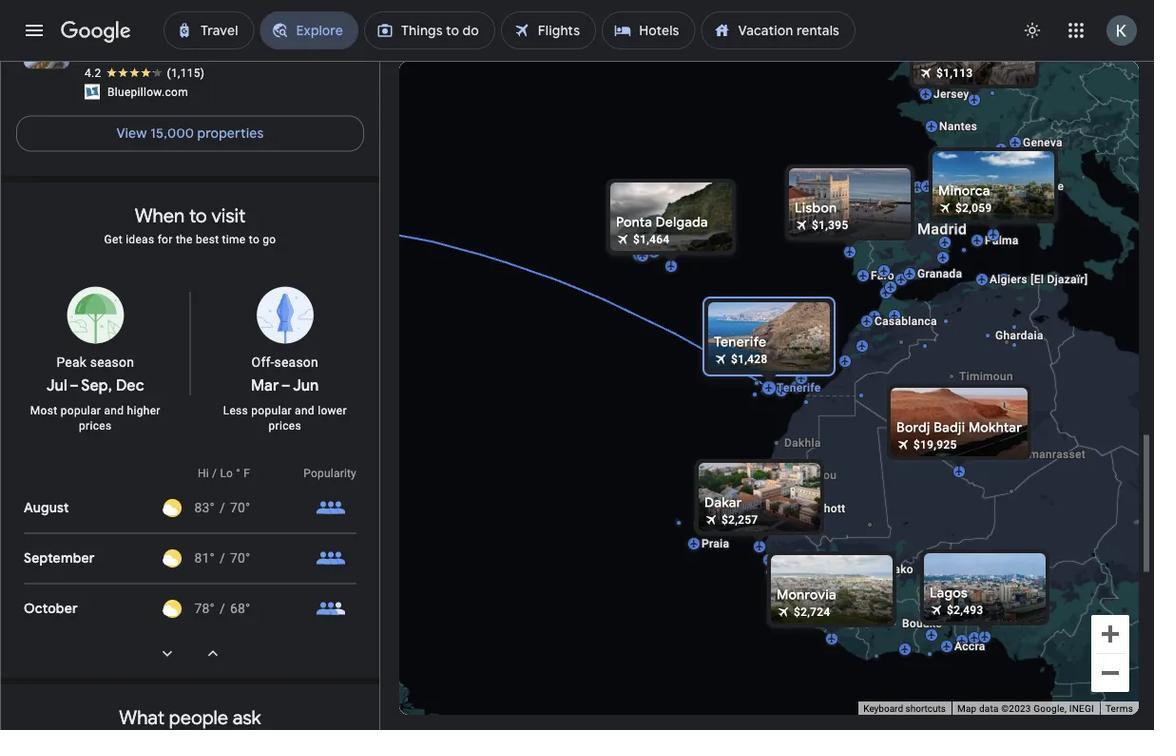 Task type: vqa. For each thing, say whether or not it's contained in the screenshot.


Task type: locate. For each thing, give the bounding box(es) containing it.
off-season mar – jun less popular and lower prices
[[223, 354, 347, 432]]

1 vertical spatial to
[[249, 232, 260, 246]]

1 horizontal spatial prices
[[269, 419, 301, 432]]

1 70° from the top
[[230, 500, 251, 515]]

0 vertical spatial tenerife
[[714, 334, 766, 351]]

1 vertical spatial 70°
[[230, 550, 251, 566]]

season up mar – jun
[[274, 354, 318, 370]]

prices down mar – jun
[[269, 419, 301, 432]]

what people ask
[[119, 706, 261, 730]]

ghardaia
[[995, 329, 1043, 342]]

island
[[655, 236, 688, 249]]

1 season from the left
[[90, 354, 134, 370]]

popular inside off-season mar – jun less popular and lower prices
[[251, 403, 292, 417]]

0 horizontal spatial prices
[[79, 419, 112, 432]]

what
[[119, 706, 165, 730]]

freetown
[[813, 608, 862, 622]]

0 horizontal spatial season
[[90, 354, 134, 370]]

season for mar – jun
[[274, 354, 318, 370]]

partly cloudy image
[[163, 549, 182, 568], [163, 599, 182, 618]]

tenerife up $1,428 text field
[[714, 334, 766, 351]]

0 vertical spatial 70°
[[230, 500, 251, 515]]

sal
[[708, 517, 725, 530]]

and
[[104, 403, 124, 417], [295, 403, 315, 417]]

season up dec
[[90, 354, 134, 370]]

0 vertical spatial partly cloudy image
[[163, 549, 182, 568]]

flores island
[[619, 236, 688, 249]]

popular inside "peak season jul – sep, dec most popular and higher prices"
[[61, 403, 101, 417]]

for
[[157, 232, 173, 246]]

78°
[[194, 601, 215, 616]]

tamale
[[947, 599, 986, 612]]

ideas
[[126, 232, 154, 246]]

season for jul – sep,
[[90, 354, 134, 370]]

when to visit get ideas for the best time to go
[[104, 204, 276, 246]]

main menu image
[[23, 19, 46, 42]]

1 popular from the left
[[61, 403, 101, 417]]

2257 US dollars text field
[[722, 513, 758, 527]]

1 vertical spatial tenerife
[[777, 381, 821, 394]]

to
[[189, 204, 207, 228], [249, 232, 260, 246]]

/ right 83°
[[220, 500, 225, 515]]

popular down "jul – sep,"
[[61, 403, 101, 417]]

when
[[135, 204, 185, 228]]

people
[[169, 706, 228, 730]]

/ right 81°
[[220, 550, 225, 566]]

1 horizontal spatial season
[[274, 354, 318, 370]]

loading results progress bar
[[0, 61, 1154, 65]]

(united
[[131, 699, 178, 716]]

to left go at the left of the page
[[249, 232, 260, 246]]

/ for september
[[220, 550, 225, 566]]

2 season from the left
[[274, 354, 318, 370]]

tenerife up dakhla
[[777, 381, 821, 394]]

ouagadougou
[[940, 566, 1015, 579]]

flores
[[619, 236, 652, 249]]

casablanca
[[875, 315, 937, 328]]

f
[[244, 466, 250, 479]]

bamako
[[870, 563, 913, 576]]

70°
[[230, 500, 251, 515], [230, 550, 251, 566]]

15,000
[[150, 125, 194, 142]]

barcelona
[[981, 207, 1052, 225]]

states)
[[181, 699, 225, 716]]

less
[[223, 403, 248, 417]]

prices down "jul – sep,"
[[79, 419, 112, 432]]

and inside off-season mar – jun less popular and lower prices
[[295, 403, 315, 417]]

0 horizontal spatial and
[[104, 403, 124, 417]]

ponta
[[616, 214, 652, 231]]

nouadhibou
[[772, 469, 837, 482]]

partly cloudy image left 78°
[[163, 599, 182, 618]]

popular down mar – jun
[[251, 403, 292, 417]]

and down dec
[[104, 403, 124, 417]]

popular
[[61, 403, 101, 417], [251, 403, 292, 417]]

peak seasons section. image
[[65, 284, 126, 345]]

to up best
[[189, 204, 207, 228]]

somewhat busy image
[[316, 593, 346, 624]]

0 horizontal spatial popular
[[61, 403, 101, 417]]

change appearance image
[[1010, 8, 1055, 53]]

jul – sep,
[[46, 375, 112, 395]]

$2,724
[[794, 606, 830, 619]]

1 horizontal spatial and
[[295, 403, 315, 417]]

view
[[116, 125, 147, 142]]

get
[[104, 232, 122, 246]]

83°
[[194, 500, 215, 515]]

2059 US dollars text field
[[955, 202, 992, 215]]

palma
[[985, 234, 1019, 247]]

2 and from the left
[[295, 403, 315, 417]]

monrovia
[[777, 587, 836, 604]]

2 popular from the left
[[251, 403, 292, 417]]

2493 US dollars text field
[[947, 604, 983, 617]]

and left lower
[[295, 403, 315, 417]]

keyboard shortcuts
[[863, 703, 946, 714]]

english
[[83, 699, 128, 716]]

a
[[865, 179, 873, 192]]

83° / 70°
[[194, 500, 251, 515]]

season inside "peak season jul – sep, dec most popular and higher prices"
[[90, 354, 134, 370]]

porto
[[864, 210, 903, 228]]

granada
[[917, 267, 962, 280]]

1113 US dollars text field
[[936, 67, 973, 80]]

nantes
[[939, 120, 977, 133]]

1 and from the left
[[104, 403, 124, 417]]

prices
[[79, 419, 112, 432], [269, 419, 301, 432]]

70° down °
[[230, 500, 251, 515]]

keyboard
[[863, 703, 903, 714]]

off-
[[251, 354, 274, 370]]

0 horizontal spatial tenerife
[[714, 334, 766, 351]]

october
[[24, 600, 78, 617]]

praia
[[702, 537, 729, 550]]

2 partly cloudy image from the top
[[163, 599, 182, 618]]

81° / 70°
[[194, 550, 251, 566]]

timimoun
[[959, 370, 1013, 383]]

season
[[90, 354, 134, 370], [274, 354, 318, 370]]

0 horizontal spatial to
[[189, 204, 207, 228]]

/
[[212, 466, 217, 479], [220, 500, 225, 515], [220, 550, 225, 566], [220, 601, 225, 616]]

19925 US dollars text field
[[913, 438, 957, 452]]

partly cloudy image left 81°
[[163, 549, 182, 568]]

map data ©2023 google, inegi
[[957, 703, 1094, 714]]

most
[[30, 403, 57, 417]]

1 horizontal spatial popular
[[251, 403, 292, 417]]

lagos
[[930, 585, 968, 602]]

2 70° from the top
[[230, 550, 251, 566]]

1 vertical spatial partly cloudy image
[[163, 599, 182, 618]]

delgada
[[656, 214, 708, 231]]

tenerife
[[714, 334, 766, 351], [777, 381, 821, 394]]

mar – jun
[[251, 375, 319, 395]]

faro
[[871, 269, 894, 282]]

2 prices from the left
[[269, 419, 301, 432]]

$2,059
[[955, 202, 992, 215]]

70° right 81°
[[230, 550, 251, 566]]

/ left 68° in the bottom left of the page
[[220, 601, 225, 616]]

season inside off-season mar – jun less popular and lower prices
[[274, 354, 318, 370]]

higher
[[127, 403, 160, 417]]

78° / 68°
[[194, 601, 251, 616]]

1 partly cloudy image from the top
[[163, 549, 182, 568]]

1 prices from the left
[[79, 419, 112, 432]]

partly cloudy image
[[163, 498, 182, 517]]



Task type: describe. For each thing, give the bounding box(es) containing it.
bilbao
[[925, 181, 959, 194]]

lisbon
[[795, 200, 837, 217]]

shortcuts
[[905, 703, 946, 714]]

ponta delgada
[[616, 214, 708, 231]]

$1,395
[[812, 219, 848, 232]]

1 horizontal spatial tenerife
[[777, 381, 821, 394]]

algiers
[[990, 273, 1027, 286]]

busy image
[[316, 493, 346, 523]]

bouake
[[902, 617, 942, 630]]

hi / lo ° f
[[198, 466, 250, 479]]

$1,113
[[936, 67, 973, 80]]

$1,428
[[731, 353, 768, 366]]

peak
[[56, 354, 87, 370]]

marseille
[[1014, 180, 1064, 193]]

2724 US dollars text field
[[794, 606, 830, 619]]

properties
[[197, 125, 264, 142]]

ask
[[233, 706, 261, 730]]

70° for august
[[230, 500, 251, 515]]

1428 US dollars text field
[[731, 353, 768, 366]]

bordj
[[896, 419, 930, 436]]

dakhla
[[784, 436, 821, 450]]

tamanrasset nouadhibou
[[772, 448, 1086, 482]]

visit
[[211, 204, 246, 228]]

previous month image
[[190, 631, 236, 676]]

0 vertical spatial to
[[189, 204, 207, 228]]

dec
[[116, 375, 144, 395]]

$19,925
[[913, 438, 957, 452]]

english (united states) button
[[47, 692, 240, 722]]

hi
[[198, 466, 209, 479]]

partly cloudy image for september
[[163, 549, 182, 568]]

next month image
[[144, 631, 190, 676]]

map
[[957, 703, 977, 714]]

68°
[[230, 601, 251, 616]]

prices inside off-season mar – jun less popular and lower prices
[[269, 419, 301, 432]]

/ for october
[[220, 601, 225, 616]]

busy image
[[316, 543, 346, 573]]

$2,493
[[947, 604, 983, 617]]

4.2 out of 5 stars from 1,115 reviews image
[[85, 65, 205, 80]]

best
[[196, 232, 219, 246]]

a coruña
[[865, 179, 915, 192]]

madrid
[[917, 220, 967, 238]]

81°
[[194, 550, 215, 566]]

madeira
[[773, 325, 816, 338]]

terms
[[1105, 703, 1133, 714]]

1 horizontal spatial to
[[249, 232, 260, 246]]

time
[[222, 232, 246, 246]]

tamanrasset
[[1016, 448, 1086, 461]]

keyboard shortcuts button
[[863, 702, 946, 715]]

nouakchott
[[783, 502, 845, 515]]

algiers [el djazaïr]
[[990, 273, 1088, 286]]

mokhtar
[[968, 419, 1022, 436]]

english (united states)
[[83, 699, 225, 716]]

google,
[[1034, 703, 1067, 714]]

peak season jul – sep, dec most popular and higher prices
[[30, 354, 160, 432]]

/ right hi
[[212, 466, 217, 479]]

jersey
[[933, 87, 969, 101]]

prices inside "peak season jul – sep, dec most popular and higher prices"
[[79, 419, 112, 432]]

badji
[[934, 419, 965, 436]]

coruña
[[876, 179, 915, 192]]

dakar
[[704, 494, 742, 511]]

popularity
[[304, 466, 356, 479]]

4.2
[[85, 66, 101, 79]]

data
[[979, 703, 999, 714]]

and inside "peak season jul – sep, dec most popular and higher prices"
[[104, 403, 124, 417]]

djazaïr]
[[1047, 273, 1088, 286]]

august
[[24, 499, 69, 516]]

$2,257
[[722, 513, 758, 527]]

/ for august
[[220, 500, 225, 515]]

off-seasons section. image
[[255, 284, 315, 345]]

(1,115)
[[167, 66, 205, 79]]

©2023
[[1001, 703, 1031, 714]]

map region
[[219, 0, 1154, 730]]

°
[[236, 466, 241, 479]]

lower
[[318, 403, 347, 417]]

inegi
[[1069, 703, 1094, 714]]

1464 US dollars text field
[[633, 233, 670, 246]]

paris
[[919, 48, 950, 65]]

view 15,000 properties
[[116, 125, 264, 142]]

1395 US dollars text field
[[812, 219, 848, 232]]

geneva
[[1023, 136, 1063, 149]]

$1,464
[[633, 233, 670, 246]]

accra
[[954, 640, 985, 653]]

the
[[176, 232, 193, 246]]

70° for september
[[230, 550, 251, 566]]

september
[[24, 550, 95, 567]]

partly cloudy image for october
[[163, 599, 182, 618]]



